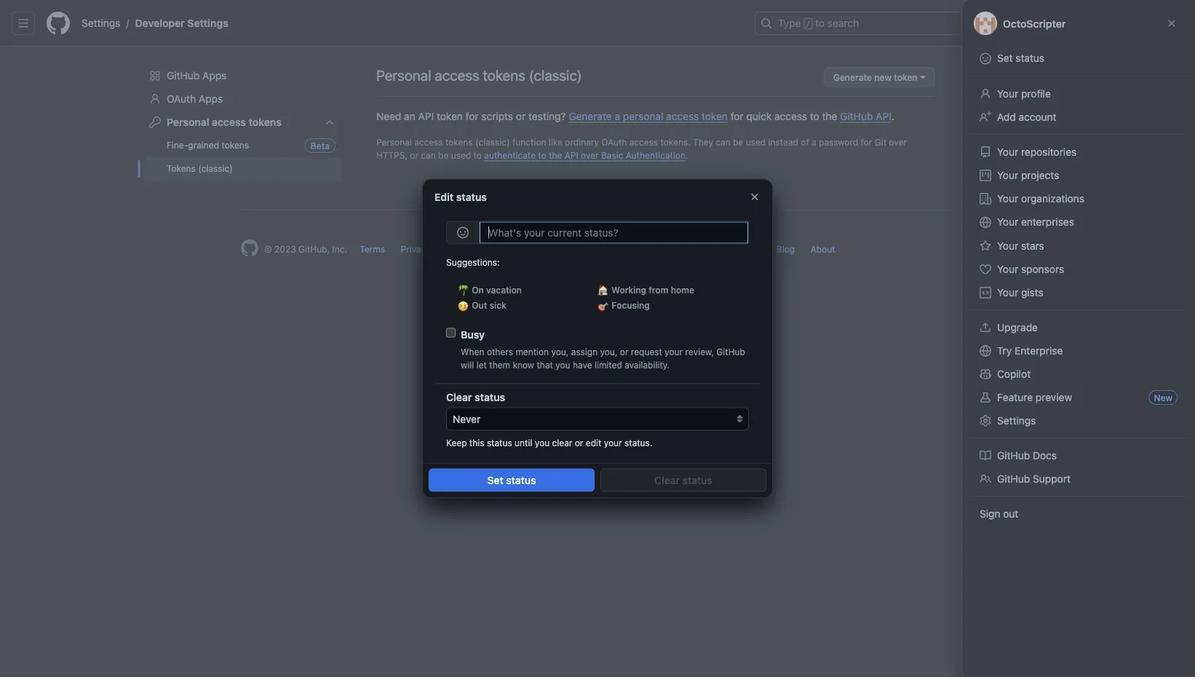 Task type: locate. For each thing, give the bounding box(es) containing it.
personal up https,
[[377, 137, 412, 147]]

0 vertical spatial used
[[746, 137, 766, 147]]

set for bottommost 'set status' button
[[488, 474, 504, 486]]

settings right homepage image
[[82, 17, 120, 29]]

clear
[[446, 391, 472, 403], [655, 474, 680, 486]]

be right they
[[734, 137, 744, 147]]

1 horizontal spatial can
[[716, 137, 731, 147]]

your up add
[[998, 88, 1019, 100]]

a inside personal access tokens (classic) function like ordinary oauth access tokens. they   can be used instead of a password for git over https, or can be used to
[[812, 137, 817, 147]]

4 your from the top
[[998, 193, 1019, 205]]

8 your from the top
[[998, 287, 1019, 299]]

fine-grained tokens
[[167, 140, 249, 150]]

personal for personal access tokens
[[167, 116, 209, 128]]

to down function
[[539, 150, 547, 160]]

your left projects
[[998, 169, 1019, 181]]

1 vertical spatial docs
[[1034, 450, 1058, 462]]

set status button
[[975, 47, 1184, 71], [429, 469, 595, 492]]

your
[[665, 347, 683, 357], [604, 438, 623, 448]]

to left authenticate
[[474, 150, 482, 160]]

your for your stars
[[998, 240, 1019, 252]]

or
[[516, 110, 526, 122], [410, 150, 419, 160], [620, 347, 629, 357], [575, 438, 584, 448]]

tokens inside personal access tokens list
[[222, 140, 249, 150]]

2 horizontal spatial token
[[895, 72, 918, 82]]

1 horizontal spatial generate
[[834, 72, 873, 82]]

1 you, from the left
[[552, 347, 569, 357]]

generate left new
[[834, 72, 873, 82]]

over
[[890, 137, 907, 147], [581, 150, 599, 160]]

1 vertical spatial clear
[[655, 474, 680, 486]]

access
[[435, 66, 480, 83], [667, 110, 699, 122], [775, 110, 808, 122], [212, 116, 246, 128], [415, 137, 443, 147], [630, 137, 658, 147]]

list
[[76, 12, 747, 35]]

0 vertical spatial generate
[[834, 72, 873, 82]]

used up the edit status
[[451, 150, 471, 160]]

your for your repositories
[[998, 146, 1019, 158]]

2 horizontal spatial settings
[[998, 415, 1037, 427]]

1 horizontal spatial be
[[734, 137, 744, 147]]

oauth inside personal access tokens (classic) function like ordinary oauth access tokens. they   can be used instead of a password for git over https, or can be used to
[[602, 137, 627, 147]]

or up limited
[[620, 347, 629, 357]]

your for your projects
[[998, 169, 1019, 181]]

0 vertical spatial .
[[892, 110, 895, 122]]

0 vertical spatial (classic)
[[529, 66, 582, 83]]

0 horizontal spatial you
[[535, 438, 550, 448]]

or right https,
[[410, 150, 419, 160]]

0 vertical spatial a
[[615, 110, 621, 122]]

projects
[[1022, 169, 1060, 181]]

you, up limited
[[601, 347, 618, 357]]

generate up ordinary at the top
[[569, 110, 612, 122]]

focusing
[[612, 300, 650, 310]]

the up password
[[823, 110, 838, 122]]

set status button up your profile link
[[975, 47, 1184, 71]]

type
[[779, 17, 802, 29]]

oauth right person image
[[167, 93, 196, 105]]

1 horizontal spatial docs
[[1034, 450, 1058, 462]]

1 vertical spatial set status
[[488, 474, 536, 486]]

over down ordinary at the top
[[581, 150, 599, 160]]

can right they
[[716, 137, 731, 147]]

your left stars
[[998, 240, 1019, 252]]

apps up personal access tokens in the top left of the page
[[199, 93, 223, 105]]

1 horizontal spatial clear status
[[655, 474, 713, 486]]

you
[[556, 360, 571, 370], [535, 438, 550, 448]]

for left scripts
[[466, 110, 479, 122]]

used
[[746, 137, 766, 147], [451, 150, 471, 160]]

authenticate to the api over basic authentication .
[[485, 150, 689, 160]]

set status
[[998, 52, 1045, 64], [488, 474, 536, 486]]

0 horizontal spatial set status
[[488, 474, 536, 486]]

your profile link
[[975, 82, 1184, 106]]

set status down until
[[488, 474, 536, 486]]

0 vertical spatial clear status
[[446, 391, 506, 403]]

1 horizontal spatial set
[[998, 52, 1014, 64]]

1 vertical spatial over
[[581, 150, 599, 160]]

oauth up basic
[[602, 137, 627, 147]]

token right new
[[895, 72, 918, 82]]

for left quick
[[731, 110, 744, 122]]

(classic) down fine-grained tokens
[[198, 164, 233, 174]]

sign
[[980, 508, 1001, 520]]

0 horizontal spatial (classic)
[[198, 164, 233, 174]]

oauth apps link
[[143, 87, 342, 111]]

1 vertical spatial settings link
[[975, 409, 1184, 433]]

2023
[[275, 244, 296, 254]]

your down your projects
[[998, 193, 1019, 205]]

upgrade
[[998, 322, 1039, 334]]

0 horizontal spatial generate
[[569, 110, 612, 122]]

tokens up scripts
[[483, 66, 526, 83]]

2 horizontal spatial for
[[861, 137, 873, 147]]

/ right type
[[806, 19, 811, 29]]

1 vertical spatial apps
[[199, 93, 223, 105]]

generate new token button
[[824, 67, 936, 87]]

api up git
[[876, 110, 892, 122]]

0 vertical spatial oauth
[[167, 93, 196, 105]]

0 horizontal spatial .
[[686, 150, 689, 160]]

1 horizontal spatial you,
[[601, 347, 618, 357]]

your left gists
[[998, 287, 1019, 299]]

add account link
[[975, 106, 1184, 129]]

0 vertical spatial personal
[[377, 66, 432, 83]]

github apps link
[[143, 64, 342, 87]]

github right review,
[[717, 347, 746, 357]]

let
[[477, 360, 487, 370]]

used down quick
[[746, 137, 766, 147]]

docs up support
[[1034, 450, 1058, 462]]

set down keep this status until you clear or edit your status.
[[488, 474, 504, 486]]

your up "your gists"
[[998, 263, 1019, 275]]

settings right developer
[[188, 17, 229, 29]]

oauth
[[167, 93, 196, 105], [602, 137, 627, 147]]

2 vertical spatial (classic)
[[198, 164, 233, 174]]

tokens inside personal access tokens dropdown button
[[249, 116, 282, 128]]

1 vertical spatial oauth
[[602, 137, 627, 147]]

1 vertical spatial be
[[439, 150, 449, 160]]

about link
[[811, 244, 836, 254]]

github up github support
[[998, 450, 1031, 462]]

(classic) inside "link"
[[198, 164, 233, 174]]

1 your from the top
[[998, 88, 1019, 100]]

have
[[573, 360, 593, 370]]

edit
[[586, 438, 602, 448]]

footer
[[229, 210, 967, 294]]

personal down oauth apps
[[167, 116, 209, 128]]

1 horizontal spatial token
[[702, 110, 728, 122]]

or inside busy when others mention you, assign you, or request your review,           github will let them know that you have limited availability.
[[620, 347, 629, 357]]

1 horizontal spatial clear
[[655, 474, 680, 486]]

set
[[998, 52, 1014, 64], [488, 474, 504, 486]]

token up they
[[702, 110, 728, 122]]

1 vertical spatial (classic)
[[476, 137, 510, 147]]

tokens down personal access tokens dropdown button
[[222, 140, 249, 150]]

tokens up the edit status
[[446, 137, 473, 147]]

0 horizontal spatial your
[[604, 438, 623, 448]]

personal
[[377, 66, 432, 83], [167, 116, 209, 128], [377, 137, 412, 147]]

mention
[[516, 347, 549, 357]]

a
[[615, 110, 621, 122], [812, 137, 817, 147]]

settings for settings
[[998, 415, 1037, 427]]

/ left developer
[[126, 17, 129, 29]]

a left personal
[[615, 110, 621, 122]]

personal inside personal access tokens (classic) function like ordinary oauth access tokens. they   can be used instead of a password for git over https, or can be used to
[[377, 137, 412, 147]]

1 horizontal spatial .
[[892, 110, 895, 122]]

smiley image
[[457, 227, 469, 238]]

your sponsors link
[[975, 258, 1184, 281]]

settings link down preview
[[975, 409, 1184, 433]]

(classic) inside personal access tokens (classic) function like ordinary oauth access tokens. they   can be used instead of a password for git over https, or can be used to
[[476, 137, 510, 147]]

preview
[[1036, 391, 1073, 404]]

tokens for personal access tokens (classic)
[[483, 66, 526, 83]]

1 vertical spatial personal
[[167, 116, 209, 128]]

authenticate to the api over basic authentication link
[[485, 150, 686, 160]]

your left review,
[[665, 347, 683, 357]]

set status up your profile
[[998, 52, 1045, 64]]

terms link
[[360, 244, 385, 254]]

of
[[801, 137, 810, 147]]

dialog containing octoscripter
[[0, 0, 1196, 677]]

suggestions:
[[446, 257, 500, 267]]

1 vertical spatial a
[[812, 137, 817, 147]]

busy
[[461, 329, 485, 341]]

🎯
[[598, 300, 607, 312]]

0 vertical spatial set
[[998, 52, 1014, 64]]

search
[[828, 17, 860, 29]]

0 horizontal spatial settings
[[82, 17, 120, 29]]

1 vertical spatial you
[[535, 438, 550, 448]]

3 your from the top
[[998, 169, 1019, 181]]

the down like at the top of the page
[[549, 150, 563, 160]]

basic
[[602, 150, 624, 160]]

7 your from the top
[[998, 263, 1019, 275]]

docs right status on the left of the page
[[539, 244, 559, 254]]

0 vertical spatial apps
[[203, 70, 227, 82]]

edit status dialog
[[423, 179, 773, 498]]

0 horizontal spatial set
[[488, 474, 504, 486]]

until
[[515, 438, 533, 448]]

2 horizontal spatial (classic)
[[529, 66, 582, 83]]

you, up that
[[552, 347, 569, 357]]

out
[[1004, 508, 1019, 520]]

1 horizontal spatial settings link
[[975, 409, 1184, 433]]

tokens for personal access tokens
[[249, 116, 282, 128]]

your
[[998, 88, 1019, 100], [998, 146, 1019, 158], [998, 169, 1019, 181], [998, 193, 1019, 205], [998, 216, 1019, 228], [998, 240, 1019, 252], [998, 263, 1019, 275], [998, 287, 1019, 299]]

status.
[[625, 438, 653, 448]]

github up oauth apps
[[167, 70, 200, 82]]

0 vertical spatial can
[[716, 137, 731, 147]]

apps up oauth apps
[[203, 70, 227, 82]]

0 horizontal spatial docs
[[539, 244, 559, 254]]

1 horizontal spatial /
[[806, 19, 811, 29]]

1 vertical spatial clear status
[[655, 474, 713, 486]]

/
[[126, 17, 129, 29], [806, 19, 811, 29]]

privacy link
[[401, 244, 431, 254]]

0 vertical spatial clear
[[446, 391, 472, 403]]

settings link right homepage image
[[76, 12, 126, 35]]

0 vertical spatial your
[[665, 347, 683, 357]]

copilot
[[998, 368, 1031, 380]]

1 horizontal spatial your
[[665, 347, 683, 357]]

over right git
[[890, 137, 907, 147]]

home
[[671, 285, 695, 295]]

(classic) up testing?
[[529, 66, 582, 83]]

6 your from the top
[[998, 240, 1019, 252]]

apps image
[[149, 70, 161, 82]]

you right that
[[556, 360, 571, 370]]

github down github docs
[[998, 473, 1031, 485]]

©
[[264, 244, 272, 254]]

docs
[[539, 244, 559, 254], [1034, 450, 1058, 462]]

1 horizontal spatial (classic)
[[476, 137, 510, 147]]

1 vertical spatial set
[[488, 474, 504, 486]]

1 horizontal spatial used
[[746, 137, 766, 147]]

be up edit
[[439, 150, 449, 160]]

sponsors
[[1022, 263, 1065, 275]]

generate inside popup button
[[834, 72, 873, 82]]

0 horizontal spatial clear status
[[446, 391, 506, 403]]

/ inside settings / developer settings
[[126, 17, 129, 29]]

1 vertical spatial set status button
[[429, 469, 595, 492]]

1 vertical spatial used
[[451, 150, 471, 160]]

1 horizontal spatial you
[[556, 360, 571, 370]]

feature preview
[[998, 391, 1073, 404]]

0 vertical spatial docs
[[539, 244, 559, 254]]

your inside 'link'
[[998, 169, 1019, 181]]

0 horizontal spatial oauth
[[167, 93, 196, 105]]

1 horizontal spatial oauth
[[602, 137, 627, 147]]

tokens down oauth apps link
[[249, 116, 282, 128]]

. down new
[[892, 110, 895, 122]]

set down command palette icon
[[998, 52, 1014, 64]]

settings down feature
[[998, 415, 1037, 427]]

your sponsors
[[998, 263, 1065, 275]]

token
[[895, 72, 918, 82], [437, 110, 463, 122], [702, 110, 728, 122]]

your up your stars
[[998, 216, 1019, 228]]

0 horizontal spatial settings link
[[76, 12, 126, 35]]

password
[[819, 137, 859, 147]]

your right edit
[[604, 438, 623, 448]]

authentication
[[626, 150, 686, 160]]

your organizations
[[998, 193, 1085, 205]]

api right pricing link on the top
[[699, 244, 713, 254]]

your up your projects
[[998, 146, 1019, 158]]

github,
[[299, 244, 330, 254]]

terms
[[360, 244, 385, 254]]

training
[[728, 244, 761, 254]]

1 vertical spatial your
[[604, 438, 623, 448]]

0 horizontal spatial you,
[[552, 347, 569, 357]]

your for your organizations
[[998, 193, 1019, 205]]

you right until
[[535, 438, 550, 448]]

0 horizontal spatial set status button
[[429, 469, 595, 492]]

them
[[490, 360, 511, 370]]

a right of at the top
[[812, 137, 817, 147]]

your repositories link
[[975, 141, 1184, 164]]

close image
[[1167, 17, 1178, 29]]

2 your from the top
[[998, 146, 1019, 158]]

dialog
[[0, 0, 1196, 677]]

. down tokens. on the top right of the page
[[686, 150, 689, 160]]

0 vertical spatial be
[[734, 137, 744, 147]]

0 horizontal spatial be
[[439, 150, 449, 160]]

/ inside type / to search
[[806, 19, 811, 29]]

set status button down until
[[429, 469, 595, 492]]

0 vertical spatial over
[[890, 137, 907, 147]]

0 vertical spatial set status button
[[975, 47, 1184, 71]]

0 horizontal spatial /
[[126, 17, 129, 29]]

0 vertical spatial the
[[823, 110, 838, 122]]

ordinary
[[565, 137, 599, 147]]

tokens inside personal access tokens (classic) function like ordinary oauth access tokens. they   can be used instead of a password for git over https, or can be used to
[[446, 137, 473, 147]]

github right contact
[[610, 244, 639, 254]]

1 horizontal spatial a
[[812, 137, 817, 147]]

© 2023 github, inc.
[[264, 244, 347, 254]]

can right https,
[[421, 150, 436, 160]]

you,
[[552, 347, 569, 357], [601, 347, 618, 357]]

Busy checkbox
[[446, 328, 456, 337]]

personal inside dropdown button
[[167, 116, 209, 128]]

add account
[[998, 111, 1057, 123]]

review,
[[686, 347, 714, 357]]

5 your from the top
[[998, 216, 1019, 228]]

add
[[998, 111, 1017, 123]]

be
[[734, 137, 744, 147], [439, 150, 449, 160]]

over inside personal access tokens (classic) function like ordinary oauth access tokens. they   can be used instead of a password for git over https, or can be used to
[[890, 137, 907, 147]]

to left search
[[816, 17, 825, 29]]

clear inside button
[[655, 474, 680, 486]]

sick
[[490, 300, 507, 310]]

1 horizontal spatial over
[[890, 137, 907, 147]]

1 vertical spatial can
[[421, 150, 436, 160]]

generate new token
[[834, 72, 921, 82]]

(classic) up authenticate
[[476, 137, 510, 147]]

pricing link
[[655, 244, 683, 254]]

1 horizontal spatial the
[[823, 110, 838, 122]]

for left git
[[861, 137, 873, 147]]

🏠 working from home 🎯 focusing
[[598, 285, 695, 312]]

0 horizontal spatial the
[[549, 150, 563, 160]]

0 vertical spatial you
[[556, 360, 571, 370]]

personal for personal access tokens (classic) function like ordinary oauth access tokens. they   can be used instead of a password for git over https, or can be used to
[[377, 137, 412, 147]]

assign
[[572, 347, 598, 357]]

api right an in the top left of the page
[[418, 110, 434, 122]]

2 vertical spatial personal
[[377, 137, 412, 147]]

organizations
[[1022, 193, 1085, 205]]

token right an in the top left of the page
[[437, 110, 463, 122]]

(classic) for personal access tokens (classic)
[[529, 66, 582, 83]]

set inside edit status dialog
[[488, 474, 504, 486]]

1 horizontal spatial set status
[[998, 52, 1045, 64]]

personal up an in the top left of the page
[[377, 66, 432, 83]]



Task type: describe. For each thing, give the bounding box(es) containing it.
personal access tokens list
[[143, 134, 342, 181]]

authenticate
[[485, 150, 536, 160]]

set for 'set status' button to the right
[[998, 52, 1014, 64]]

that
[[537, 360, 553, 370]]

your stars
[[998, 240, 1045, 252]]

(classic) for personal access tokens (classic) function like ordinary oauth access tokens. they   can be used instead of a password for git over https, or can be used to
[[476, 137, 510, 147]]

they
[[693, 137, 714, 147]]

personal
[[623, 110, 664, 122]]

type / to search
[[779, 17, 860, 29]]

or inside personal access tokens (classic) function like ordinary oauth access tokens. they   can be used instead of a password for git over https, or can be used to
[[410, 150, 419, 160]]

others
[[487, 347, 513, 357]]

2 you, from the left
[[601, 347, 618, 357]]

plus image
[[1035, 17, 1047, 29]]

personal access tokens button
[[143, 111, 342, 134]]

you inside busy when others mention you, assign you, or request your review,           github will let them know that you have limited availability.
[[556, 360, 571, 370]]

apps for github apps
[[203, 70, 227, 82]]

your for your sponsors
[[998, 263, 1019, 275]]

need
[[377, 110, 402, 122]]

github up password
[[841, 110, 874, 122]]

your projects
[[998, 169, 1060, 181]]

feature preview button
[[975, 386, 1184, 409]]

0 horizontal spatial a
[[615, 110, 621, 122]]

github inside busy when others mention you, assign you, or request your review,           github will let them know that you have limited availability.
[[717, 347, 746, 357]]

your inside busy when others mention you, assign you, or request your review,           github will let them know that you have limited availability.
[[665, 347, 683, 357]]

github apps
[[167, 70, 227, 82]]

tokens for fine-grained tokens
[[222, 140, 249, 150]]

to up password
[[811, 110, 820, 122]]

homepage image
[[47, 12, 70, 35]]

clear status button
[[601, 469, 767, 492]]

your enterprises link
[[975, 210, 1184, 235]]

command palette image
[[993, 17, 1004, 29]]

tokens for personal access tokens (classic) function like ordinary oauth access tokens. they   can be used instead of a password for git over https, or can be used to
[[446, 137, 473, 147]]

0 vertical spatial set status
[[998, 52, 1045, 64]]

docs link
[[539, 244, 559, 254]]

footer containing © 2023 github, inc.
[[229, 210, 967, 294]]

developer
[[135, 17, 185, 29]]

github docs link
[[975, 444, 1184, 468]]

out
[[472, 300, 488, 310]]

personal access tokens (classic) function like ordinary oauth access tokens. they   can be used instead of a password for git over https, or can be used to
[[377, 137, 907, 160]]

new
[[875, 72, 892, 82]]

github support link
[[975, 468, 1184, 491]]

this
[[470, 438, 485, 448]]

/ for type
[[806, 19, 811, 29]]

0 horizontal spatial used
[[451, 150, 471, 160]]

personal for personal access tokens (classic)
[[377, 66, 432, 83]]

homepage image
[[241, 240, 259, 257]]

or left edit
[[575, 438, 584, 448]]

https,
[[377, 150, 408, 160]]

1 vertical spatial the
[[549, 150, 563, 160]]

github support
[[998, 473, 1071, 485]]

pricing
[[655, 244, 683, 254]]

status link
[[496, 244, 523, 254]]

feature
[[998, 391, 1034, 404]]

settings / developer settings
[[82, 17, 229, 29]]

training link
[[728, 244, 761, 254]]

limited
[[595, 360, 623, 370]]

1 horizontal spatial for
[[731, 110, 744, 122]]

blog link
[[777, 244, 795, 254]]

0 horizontal spatial over
[[581, 150, 599, 160]]

on
[[472, 285, 484, 295]]

0 vertical spatial settings link
[[76, 12, 126, 35]]

privacy
[[401, 244, 431, 254]]

keep this status until you clear or edit your status.
[[446, 438, 653, 448]]

token inside popup button
[[895, 72, 918, 82]]

security
[[447, 244, 481, 254]]

triangle down image
[[1050, 16, 1061, 28]]

know
[[513, 360, 535, 370]]

edit
[[435, 191, 454, 203]]

sign out link
[[975, 503, 1184, 526]]

your for your gists
[[998, 287, 1019, 299]]

🌴 on vacation 🤒 out sick
[[458, 285, 522, 312]]

api link
[[699, 244, 713, 254]]

busy when others mention you, assign you, or request your review,           github will let them know that you have limited availability.
[[461, 329, 746, 370]]

access inside dropdown button
[[212, 116, 246, 128]]

1 horizontal spatial settings
[[188, 17, 229, 29]]

github inside 'link'
[[998, 473, 1031, 485]]

or right scripts
[[516, 110, 526, 122]]

0 horizontal spatial can
[[421, 150, 436, 160]]

octoscripter
[[1004, 17, 1067, 29]]

your for your enterprises
[[998, 216, 1019, 228]]

grained
[[188, 140, 219, 150]]

personal access tokens
[[167, 116, 282, 128]]

profile
[[1022, 88, 1052, 100]]

inc.
[[332, 244, 347, 254]]

close image
[[749, 191, 761, 203]]

testing?
[[529, 110, 566, 122]]

0 horizontal spatial for
[[466, 110, 479, 122]]

1 horizontal spatial set status button
[[975, 47, 1184, 71]]

stars
[[1022, 240, 1045, 252]]

will
[[461, 360, 474, 370]]

your profile
[[998, 88, 1052, 100]]

1 vertical spatial .
[[686, 150, 689, 160]]

person image
[[149, 93, 161, 105]]

keep
[[446, 438, 467, 448]]

fine-
[[167, 140, 188, 150]]

clear status inside button
[[655, 474, 713, 486]]

oauth apps
[[167, 93, 223, 105]]

for inside personal access tokens (classic) function like ordinary oauth access tokens. they   can be used instead of a password for git over https, or can be used to
[[861, 137, 873, 147]]

try enterprise link
[[975, 339, 1184, 363]]

support
[[1034, 473, 1071, 485]]

your gists link
[[975, 281, 1184, 304]]

personal access tokens (classic)
[[377, 66, 582, 83]]

key image
[[149, 117, 161, 128]]

oauth inside oauth apps link
[[167, 93, 196, 105]]

contact github link
[[575, 244, 639, 254]]

edit status
[[435, 191, 487, 203]]

tokens
[[167, 164, 196, 174]]

function
[[513, 137, 547, 147]]

🏠
[[598, 285, 607, 297]]

settings for settings / developer settings
[[82, 17, 120, 29]]

try enterprise
[[998, 345, 1064, 357]]

upgrade link
[[975, 316, 1184, 339]]

gists
[[1022, 287, 1044, 299]]

/ for settings
[[126, 17, 129, 29]]

enterprise
[[1015, 345, 1064, 357]]

github docs
[[998, 450, 1058, 462]]

need an api token for scripts or testing? generate a personal access token for quick access to the github api .
[[377, 110, 895, 122]]

availability.
[[625, 360, 670, 370]]

like
[[549, 137, 563, 147]]

security link
[[447, 244, 481, 254]]

What's your current status? text field
[[479, 221, 749, 244]]

working
[[612, 285, 647, 295]]

copilot link
[[975, 363, 1184, 386]]

1 vertical spatial generate
[[569, 110, 612, 122]]

apps for oauth apps
[[199, 93, 223, 105]]

0 horizontal spatial token
[[437, 110, 463, 122]]

your for your profile
[[998, 88, 1019, 100]]

list containing settings / developer settings
[[76, 12, 747, 35]]

to inside personal access tokens (classic) function like ordinary oauth access tokens. they   can be used instead of a password for git over https, or can be used to
[[474, 150, 482, 160]]

contact
[[575, 244, 608, 254]]

0 horizontal spatial clear
[[446, 391, 472, 403]]

chevron down image
[[324, 117, 336, 128]]

api down ordinary at the top
[[565, 150, 579, 160]]

developer settings link
[[129, 12, 234, 35]]

blog
[[777, 244, 795, 254]]

when
[[461, 347, 485, 357]]

set status inside edit status dialog
[[488, 474, 536, 486]]



Task type: vqa. For each thing, say whether or not it's contained in the screenshot.
Outline icon
no



